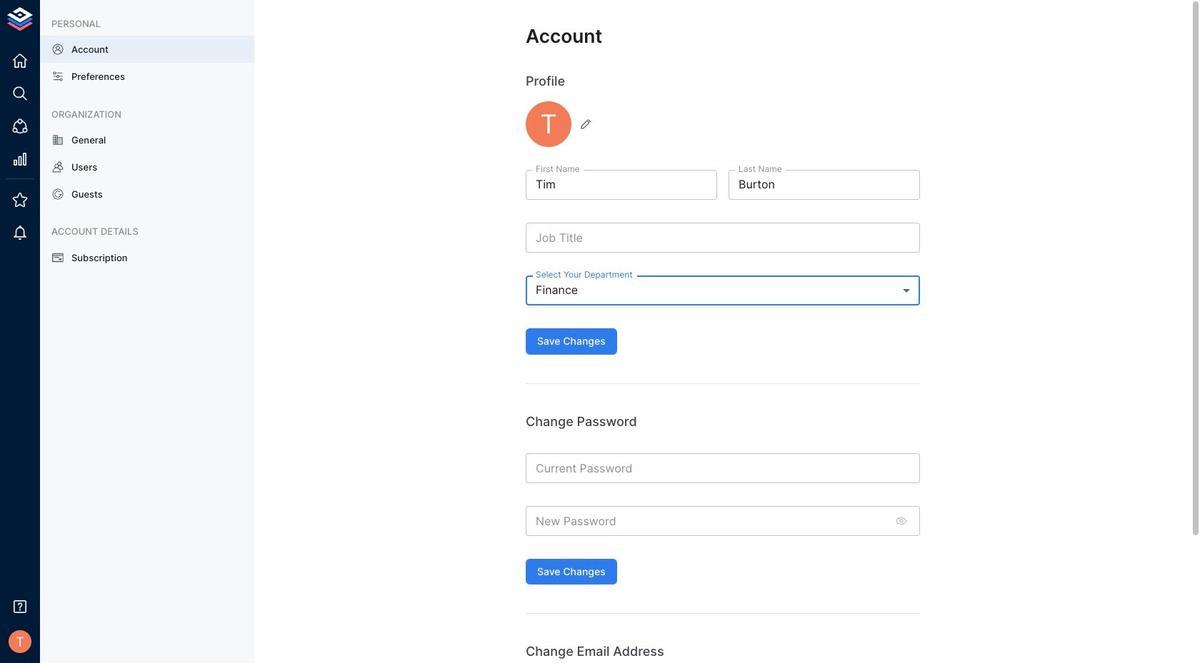 Task type: locate. For each thing, give the bounding box(es) containing it.
Password password field
[[526, 454, 920, 484], [526, 506, 887, 536]]

  field
[[526, 276, 920, 306]]

0 vertical spatial password password field
[[526, 454, 920, 484]]

CEO text field
[[526, 223, 920, 253]]

Doe text field
[[729, 170, 920, 200]]

1 vertical spatial password password field
[[526, 506, 887, 536]]



Task type: vqa. For each thing, say whether or not it's contained in the screenshot.
bottom Remove Favorite image
no



Task type: describe. For each thing, give the bounding box(es) containing it.
1 password password field from the top
[[526, 454, 920, 484]]

2 password password field from the top
[[526, 506, 887, 536]]

John text field
[[526, 170, 717, 200]]



